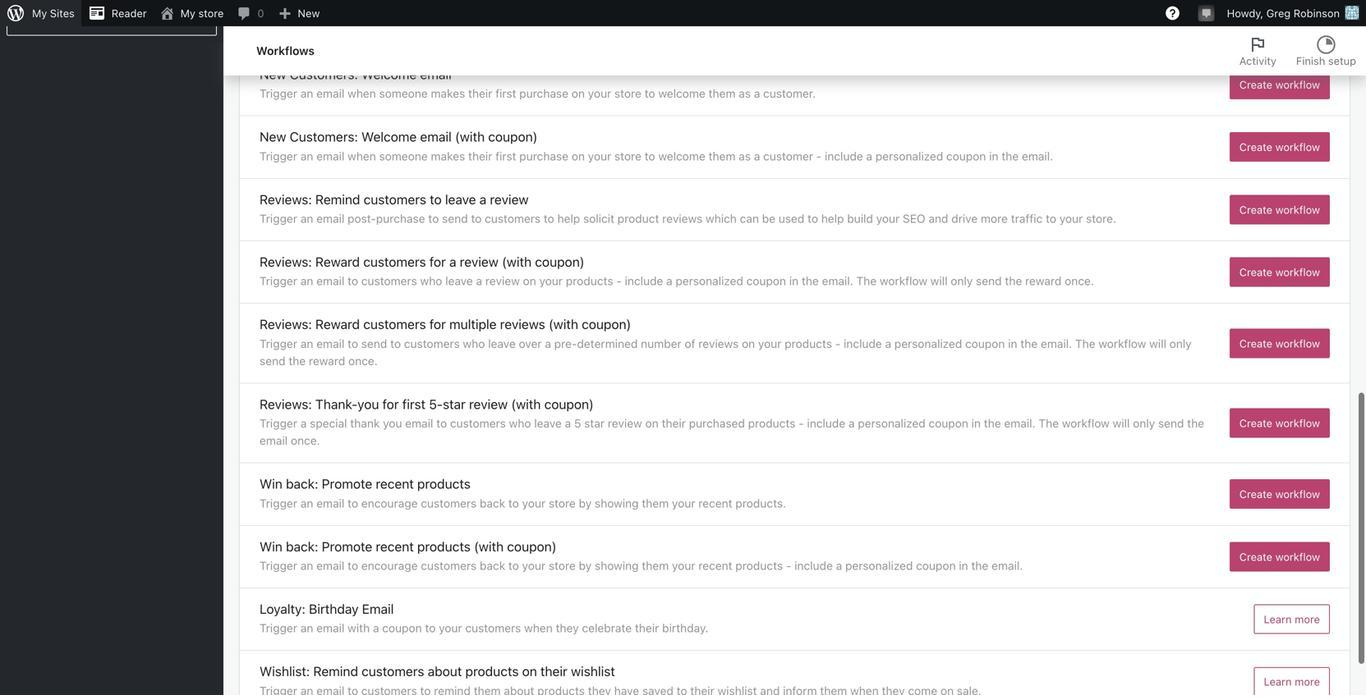 Task type: vqa. For each thing, say whether or not it's contained in the screenshot.
Orders to the bottom
no



Task type: locate. For each thing, give the bounding box(es) containing it.
2 horizontal spatial only
[[1170, 337, 1192, 351]]

coupon) inside the loyalty: reward high-spending customers (with coupon) trigger an email to reward customers when their total spend with your store reaches a predetermined amount - include a personalized coupon in the email.
[[546, 4, 596, 20]]

on up over
[[523, 275, 536, 288]]

special
[[310, 417, 347, 431]]

wishlist
[[571, 664, 615, 680]]

1 showing from the top
[[595, 497, 639, 510]]

- inside reviews: thank-you for first 5-star review (with coupon) trigger a special thank you email to customers who leave a 5 star review on their purchased products  - include a personalized coupon in the email. the workflow will only send the email once.
[[799, 417, 804, 431]]

as
[[739, 87, 751, 100], [739, 149, 751, 163]]

2 horizontal spatial who
[[509, 417, 531, 431]]

help left "build"
[[821, 212, 844, 226]]

email inside 'win back: promote recent products (with coupon) trigger an email to encourage customers back to your store by showing them your recent products - include a personalized coupon in the email.'
[[316, 559, 344, 573]]

trigger
[[260, 24, 297, 38], [260, 87, 297, 100], [260, 149, 297, 163], [260, 212, 297, 226], [260, 275, 297, 288], [260, 337, 297, 351], [260, 417, 297, 431], [260, 497, 297, 510], [260, 559, 297, 573], [260, 622, 297, 636]]

showing inside 'win back: promote recent products (with coupon) trigger an email to encourage customers back to your store by showing them your recent products - include a personalized coupon in the email.'
[[595, 559, 639, 573]]

your inside reviews: reward customers for multiple reviews (with coupon) trigger an email to send to customers who leave over a pre-determined number of reviews on your products - include a personalized coupon in the email. the workflow will only send the reward once.
[[758, 337, 782, 351]]

customers: inside new customers: welcome email (with coupon) trigger an email when someone makes their first purchase on your store to welcome them as a customer - include a personalized coupon in the email.
[[290, 129, 358, 145]]

2 vertical spatial for
[[382, 397, 399, 412]]

products
[[566, 275, 613, 288], [785, 337, 832, 351], [748, 417, 796, 431], [417, 477, 471, 492], [417, 539, 471, 555], [736, 559, 783, 573], [465, 664, 519, 680]]

for for first
[[382, 397, 399, 412]]

reward left the high-
[[309, 4, 353, 20]]

1 welcome from the top
[[362, 66, 417, 82]]

used
[[779, 212, 804, 226]]

my right site
[[180, 7, 195, 19]]

new inside toolbar navigation
[[298, 7, 320, 19]]

1 horizontal spatial the
[[1039, 417, 1059, 431]]

2 back from the top
[[480, 559, 505, 573]]

0 horizontal spatial the
[[856, 275, 877, 288]]

4 trigger from the top
[[260, 212, 297, 226]]

an inside new customers: welcome email trigger an email when someone makes their first purchase on your store to welcome them as a customer.
[[300, 87, 313, 100]]

0 vertical spatial welcome
[[658, 87, 705, 100]]

1 vertical spatial will
[[1149, 337, 1166, 351]]

encourage
[[361, 497, 418, 510], [361, 559, 418, 573]]

your inside the loyalty: reward high-spending customers (with coupon) trigger an email to reward customers when their total spend with your store reaches a predetermined amount - include a personalized coupon in the email.
[[606, 24, 630, 38]]

drive
[[951, 212, 978, 226]]

them up 'win back: promote recent products (with coupon) trigger an email to encourage customers back to your store by showing them your recent products - include a personalized coupon in the email.'
[[642, 497, 669, 510]]

email inside reviews: reward customers for multiple reviews (with coupon) trigger an email to send to customers who leave over a pre-determined number of reviews on your products - include a personalized coupon in the email. the workflow will only send the reward once.
[[316, 337, 344, 351]]

learn more link for loyalty: birthday email
[[1254, 605, 1330, 635]]

include
[[850, 24, 889, 38], [825, 149, 863, 163], [625, 275, 663, 288], [844, 337, 882, 351], [807, 417, 845, 431], [794, 559, 833, 573]]

1 horizontal spatial once.
[[348, 354, 378, 368]]

showing
[[595, 497, 639, 510], [595, 559, 639, 573]]

purchase inside new customers: welcome email trigger an email when someone makes their first purchase on your store to welcome them as a customer.
[[519, 87, 568, 100]]

howdy,
[[1227, 7, 1264, 19]]

personalized
[[901, 24, 969, 38], [876, 149, 943, 163], [676, 275, 743, 288], [894, 337, 962, 351], [858, 417, 926, 431], [845, 559, 913, 573]]

loyalty: for loyalty: reward high-spending customers (with coupon)
[[260, 4, 305, 20]]

0 vertical spatial learn more
[[1264, 614, 1320, 626]]

workflow for new customers: welcome email
[[1275, 78, 1320, 91]]

1 an from the top
[[300, 24, 313, 38]]

store up they
[[549, 559, 576, 573]]

workflow for win back: promote recent products
[[1275, 489, 1320, 501]]

you right the thank
[[383, 417, 402, 431]]

1 vertical spatial learn more
[[1264, 676, 1320, 689]]

2 someone from the top
[[379, 149, 428, 163]]

create workflow for reviews: remind customers to leave a review
[[1239, 204, 1320, 216]]

review
[[490, 192, 529, 207], [460, 254, 498, 270], [485, 275, 520, 288], [469, 397, 508, 412], [608, 417, 642, 431]]

an inside reviews: reward customers for a review (with coupon) trigger an email to customers who leave a review on your products - include a personalized coupon in the email. the workflow will only send the reward once.
[[300, 275, 313, 288]]

3 reviews: from the top
[[260, 317, 312, 332]]

1 create workflow button from the top
[[1230, 7, 1330, 37]]

1 learn from the top
[[1264, 614, 1292, 626]]

reviews: for reviews: remind customers to leave a review
[[260, 192, 312, 207]]

1 learn more link from the top
[[1254, 605, 1330, 635]]

on inside reviews: reward customers for a review (with coupon) trigger an email to customers who leave a review on your products - include a personalized coupon in the email. the workflow will only send the reward once.
[[523, 275, 536, 288]]

2 create workflow from the top
[[1239, 78, 1320, 91]]

my left sites
[[32, 7, 47, 19]]

3 create from the top
[[1239, 141, 1273, 153]]

2 horizontal spatial the
[[1075, 337, 1095, 351]]

1 back: from the top
[[286, 477, 318, 492]]

reviews:
[[260, 192, 312, 207], [260, 254, 312, 270], [260, 317, 312, 332], [260, 397, 312, 412]]

back: for win back: promote recent products
[[286, 477, 318, 492]]

email. inside reviews: thank-you for first 5-star review (with coupon) trigger a special thank you email to customers who leave a 5 star review on their purchased products  - include a personalized coupon in the email. the workflow will only send the email once.
[[1004, 417, 1036, 431]]

1 welcome from the top
[[658, 87, 705, 100]]

8 create workflow from the top
[[1239, 489, 1320, 501]]

win for win back: promote recent products
[[260, 477, 282, 492]]

as inside new customers: welcome email (with coupon) trigger an email when someone makes their first purchase on your store to welcome them as a customer - include a personalized coupon in the email.
[[739, 149, 751, 163]]

the inside the loyalty: reward high-spending customers (with coupon) trigger an email to reward customers when their total spend with your store reaches a predetermined amount - include a personalized coupon in the email.
[[1027, 24, 1044, 38]]

them left customer.
[[709, 87, 736, 100]]

learn
[[1264, 614, 1292, 626], [1264, 676, 1292, 689]]

0 vertical spatial only
[[951, 275, 973, 288]]

(with
[[513, 4, 543, 20], [455, 129, 485, 145], [502, 254, 532, 270], [549, 317, 578, 332], [511, 397, 541, 412], [474, 539, 504, 555]]

create workflow for new customers: welcome email
[[1239, 78, 1320, 91]]

reward for reviews: reward customers for a review (with coupon)
[[315, 254, 360, 270]]

by up they
[[579, 559, 592, 573]]

welcome
[[362, 66, 417, 82], [362, 129, 417, 145]]

0 vertical spatial reward
[[309, 4, 353, 20]]

0 vertical spatial learn more link
[[1254, 605, 1330, 635]]

1 vertical spatial showing
[[595, 559, 639, 573]]

1 vertical spatial learn
[[1264, 676, 1292, 689]]

2 by from the top
[[579, 559, 592, 573]]

0 horizontal spatial with
[[348, 622, 370, 636]]

0 vertical spatial more
[[981, 212, 1008, 226]]

1 vertical spatial back
[[480, 559, 505, 573]]

2 vertical spatial once.
[[291, 434, 320, 448]]

1 vertical spatial welcome
[[362, 129, 417, 145]]

makes
[[431, 87, 465, 100], [431, 149, 465, 163]]

0 vertical spatial once.
[[1065, 275, 1094, 288]]

0 vertical spatial encourage
[[361, 497, 418, 510]]

on
[[572, 87, 585, 100], [572, 149, 585, 163], [523, 275, 536, 288], [742, 337, 755, 351], [645, 417, 659, 431], [522, 664, 537, 680]]

0 vertical spatial purchase
[[519, 87, 568, 100]]

promote
[[322, 477, 372, 492], [322, 539, 372, 555]]

1 vertical spatial for
[[429, 317, 446, 332]]

1 vertical spatial reward
[[1025, 275, 1062, 288]]

remind right wishlist:
[[313, 664, 358, 680]]

reward down the high-
[[361, 24, 398, 38]]

promote down the thank
[[322, 477, 372, 492]]

workflow for reviews: reward customers for a review (with coupon)
[[1275, 266, 1320, 279]]

1 makes from the top
[[431, 87, 465, 100]]

who
[[420, 275, 442, 288], [463, 337, 485, 351], [509, 417, 531, 431]]

0 vertical spatial showing
[[595, 497, 639, 510]]

2 encourage from the top
[[361, 559, 418, 573]]

1 my from the left
[[32, 7, 47, 19]]

new
[[298, 7, 320, 19], [100, 12, 124, 26], [260, 66, 286, 82], [260, 129, 286, 145]]

7 create workflow from the top
[[1239, 417, 1320, 430]]

include inside 'win back: promote recent products (with coupon) trigger an email to encourage customers back to your store by showing them your recent products - include a personalized coupon in the email.'
[[794, 559, 833, 573]]

2 learn more link from the top
[[1254, 668, 1330, 696]]

on left 'purchased'
[[645, 417, 659, 431]]

loyalty: for loyalty: birthday email
[[260, 602, 305, 617]]

my inside "my sites" link
[[32, 7, 47, 19]]

greg
[[1266, 7, 1291, 19]]

customer.
[[763, 87, 816, 100]]

new inside new customers: welcome email trigger an email when someone makes their first purchase on your store to welcome them as a customer.
[[260, 66, 286, 82]]

1 as from the top
[[739, 87, 751, 100]]

by inside win back: promote recent products trigger an email to encourage customers back to your store by showing them your recent products.
[[579, 497, 592, 510]]

1 vertical spatial more
[[1295, 614, 1320, 626]]

1 horizontal spatial with
[[581, 24, 603, 38]]

0 vertical spatial makes
[[431, 87, 465, 100]]

1 vertical spatial encourage
[[361, 559, 418, 573]]

tab list containing activity
[[1230, 26, 1366, 76]]

create workflow button for new customers: welcome email (with coupon)
[[1230, 132, 1330, 162]]

add
[[76, 12, 97, 26]]

create workflow for reviews: thank-you for first 5-star review (with coupon)
[[1239, 417, 1320, 430]]

0 vertical spatial win
[[260, 477, 282, 492]]

star right 5
[[584, 417, 605, 431]]

2 as from the top
[[739, 149, 751, 163]]

- inside 'win back: promote recent products (with coupon) trigger an email to encourage customers back to your store by showing them your recent products - include a personalized coupon in the email.'
[[786, 559, 791, 573]]

2 vertical spatial more
[[1295, 676, 1320, 689]]

win back: promote recent products (with coupon) trigger an email to encourage customers back to your store by showing them your recent products - include a personalized coupon in the email.
[[260, 539, 1023, 573]]

2 reviews: from the top
[[260, 254, 312, 270]]

0 vertical spatial first
[[495, 87, 516, 100]]

back: up birthday
[[286, 539, 318, 555]]

the inside reviews: thank-you for first 5-star review (with coupon) trigger a special thank you email to customers who leave a 5 star review on their purchased products  - include a personalized coupon in the email. the workflow will only send the email once.
[[1039, 417, 1059, 431]]

0 vertical spatial reward
[[361, 24, 398, 38]]

reviews: for reviews: thank-you for first 5-star review (with coupon)
[[260, 397, 312, 412]]

to inside reviews: reward customers for a review (with coupon) trigger an email to customers who leave a review on your products - include a personalized coupon in the email. the workflow will only send the reward once.
[[348, 275, 358, 288]]

9 create workflow from the top
[[1239, 551, 1320, 563]]

0 horizontal spatial help
[[557, 212, 580, 226]]

1 horizontal spatial will
[[1113, 417, 1130, 431]]

reward for reviews: reward customers for multiple reviews (with coupon)
[[315, 317, 360, 332]]

2 horizontal spatial once.
[[1065, 275, 1094, 288]]

2 vertical spatial reward
[[309, 354, 345, 368]]

workflow inside reviews: reward customers for multiple reviews (with coupon) trigger an email to send to customers who leave over a pre-determined number of reviews on your products - include a personalized coupon in the email. the workflow will only send the reward once.
[[1099, 337, 1146, 351]]

by inside 'win back: promote recent products (with coupon) trigger an email to encourage customers back to your store by showing them your recent products - include a personalized coupon in the email.'
[[579, 559, 592, 573]]

when
[[460, 24, 488, 38], [348, 87, 376, 100], [348, 149, 376, 163], [524, 622, 553, 636]]

welcome inside new customers: welcome email (with coupon) trigger an email when someone makes their first purchase on your store to welcome them as a customer - include a personalized coupon in the email.
[[658, 149, 705, 163]]

0 vertical spatial remind
[[315, 192, 360, 207]]

1 vertical spatial first
[[495, 149, 516, 163]]

for inside reviews: reward customers for multiple reviews (with coupon) trigger an email to send to customers who leave over a pre-determined number of reviews on your products - include a personalized coupon in the email. the workflow will only send the reward once.
[[429, 317, 446, 332]]

9 an from the top
[[300, 622, 313, 636]]

2 vertical spatial only
[[1133, 417, 1155, 431]]

5 create from the top
[[1239, 266, 1273, 279]]

coupon inside 'win back: promote recent products (with coupon) trigger an email to encourage customers back to your store by showing them your recent products - include a personalized coupon in the email.'
[[916, 559, 956, 573]]

0 horizontal spatial reward
[[309, 354, 345, 368]]

loyalty: inside loyalty: birthday email trigger an email with a coupon to your customers when they celebrate their birthday.
[[260, 602, 305, 617]]

trigger inside win back: promote recent products trigger an email to encourage customers back to your store by showing them your recent products.
[[260, 497, 297, 510]]

2 my from the left
[[180, 7, 195, 19]]

0 horizontal spatial will
[[931, 275, 948, 288]]

8 create from the top
[[1239, 489, 1273, 501]]

1 horizontal spatial star
[[584, 417, 605, 431]]

reader
[[112, 7, 147, 19]]

2 loyalty: from the top
[[260, 602, 305, 617]]

once.
[[1065, 275, 1094, 288], [348, 354, 378, 368], [291, 434, 320, 448]]

2 learn from the top
[[1264, 676, 1292, 689]]

2 vertical spatial purchase
[[376, 212, 425, 226]]

1 vertical spatial you
[[383, 417, 402, 431]]

promote for win back: promote recent products (with coupon)
[[322, 539, 372, 555]]

1 horizontal spatial you
[[383, 417, 402, 431]]

coupon) down win back: promote recent products trigger an email to encourage customers back to your store by showing them your recent products.
[[507, 539, 557, 555]]

learn more
[[1264, 614, 1320, 626], [1264, 676, 1320, 689]]

loyalty: left birthday
[[260, 602, 305, 617]]

create workflow for new customers: welcome email (with coupon)
[[1239, 141, 1320, 153]]

email
[[362, 602, 394, 617]]

welcome up reviews: remind customers to leave a review trigger an email post-purchase to send to customers to help solicit product reviews which can be used to help build your seo and drive more traffic to your store. on the top
[[658, 149, 705, 163]]

welcome up new customers: welcome email (with coupon) trigger an email when someone makes their first purchase on your store to welcome them as a customer - include a personalized coupon in the email.
[[658, 87, 705, 100]]

reviews: for reviews: reward customers for multiple reviews (with coupon)
[[260, 317, 312, 332]]

on up solicit
[[572, 149, 585, 163]]

6 create workflow from the top
[[1239, 337, 1320, 350]]

coupon) up spend
[[546, 4, 596, 20]]

as left customer
[[739, 149, 751, 163]]

3 an from the top
[[300, 149, 313, 163]]

1 horizontal spatial help
[[821, 212, 844, 226]]

coupon) inside reviews: thank-you for first 5-star review (with coupon) trigger a special thank you email to customers who leave a 5 star review on their purchased products  - include a personalized coupon in the email. the workflow will only send the email once.
[[544, 397, 594, 412]]

once. down store.
[[1065, 275, 1094, 288]]

0 vertical spatial the
[[856, 275, 877, 288]]

about
[[428, 664, 462, 680]]

5 trigger from the top
[[260, 275, 297, 288]]

0 vertical spatial back
[[480, 497, 505, 510]]

with inside the loyalty: reward high-spending customers (with coupon) trigger an email to reward customers when their total spend with your store reaches a predetermined amount - include a personalized coupon in the email.
[[581, 24, 603, 38]]

personalized inside reviews: reward customers for a review (with coupon) trigger an email to customers who leave a review on your products - include a personalized coupon in the email. the workflow will only send the reward once.
[[676, 275, 743, 288]]

with right spend
[[581, 24, 603, 38]]

leave
[[445, 192, 476, 207], [445, 275, 473, 288], [488, 337, 516, 351], [534, 417, 562, 431]]

back
[[480, 497, 505, 510], [480, 559, 505, 573]]

1 vertical spatial reward
[[315, 254, 360, 270]]

0 vertical spatial someone
[[379, 87, 428, 100]]

1 vertical spatial makes
[[431, 149, 465, 163]]

1 vertical spatial welcome
[[658, 149, 705, 163]]

to inside the loyalty: reward high-spending customers (with coupon) trigger an email to reward customers when their total spend with your store reaches a predetermined amount - include a personalized coupon in the email.
[[348, 24, 358, 38]]

purchase
[[519, 87, 568, 100], [519, 149, 568, 163], [376, 212, 425, 226]]

only inside reviews: reward customers for a review (with coupon) trigger an email to customers who leave a review on your products - include a personalized coupon in the email. the workflow will only send the reward once.
[[951, 275, 973, 288]]

0 horizontal spatial my
[[32, 7, 47, 19]]

an inside 'win back: promote recent products (with coupon) trigger an email to encourage customers back to your store by showing them your recent products - include a personalized coupon in the email.'
[[300, 559, 313, 573]]

1 vertical spatial purchase
[[519, 149, 568, 163]]

- inside new customers: welcome email (with coupon) trigger an email when someone makes their first purchase on your store to welcome them as a customer - include a personalized coupon in the email.
[[816, 149, 822, 163]]

in inside reviews: reward customers for a review (with coupon) trigger an email to customers who leave a review on your products - include a personalized coupon in the email. the workflow will only send the reward once.
[[789, 275, 799, 288]]

0 horizontal spatial who
[[420, 275, 442, 288]]

coupon) up determined
[[582, 317, 631, 332]]

customers: inside new customers: welcome email trigger an email when someone makes their first purchase on your store to welcome them as a customer.
[[290, 66, 358, 82]]

someone
[[379, 87, 428, 100], [379, 149, 428, 163]]

reviews: inside reviews: reward customers for multiple reviews (with coupon) trigger an email to send to customers who leave over a pre-determined number of reviews on your products - include a personalized coupon in the email. the workflow will only send the reward once.
[[260, 317, 312, 332]]

remind
[[315, 192, 360, 207], [313, 664, 358, 680]]

0 vertical spatial promote
[[322, 477, 372, 492]]

1 someone from the top
[[379, 87, 428, 100]]

1 reviews: from the top
[[260, 192, 312, 207]]

customers: for new customers: welcome email (with coupon)
[[290, 129, 358, 145]]

send
[[442, 212, 468, 226], [976, 275, 1002, 288], [361, 337, 387, 351], [260, 354, 285, 368], [1158, 417, 1184, 431]]

a inside loyalty: birthday email trigger an email with a coupon to your customers when they celebrate their birthday.
[[373, 622, 379, 636]]

only inside reviews: reward customers for multiple reviews (with coupon) trigger an email to send to customers who leave over a pre-determined number of reviews on your products - include a personalized coupon in the email. the workflow will only send the reward once.
[[1170, 337, 1192, 351]]

store up product
[[614, 149, 641, 163]]

1 create workflow from the top
[[1239, 16, 1320, 28]]

trigger inside the loyalty: reward high-spending customers (with coupon) trigger an email to reward customers when their total spend with your store reaches a predetermined amount - include a personalized coupon in the email.
[[260, 24, 297, 38]]

back: inside 'win back: promote recent products (with coupon) trigger an email to encourage customers back to your store by showing them your recent products - include a personalized coupon in the email.'
[[286, 539, 318, 555]]

create
[[1239, 16, 1273, 28], [1239, 78, 1273, 91], [1239, 141, 1273, 153], [1239, 204, 1273, 216], [1239, 266, 1273, 279], [1239, 337, 1273, 350], [1239, 417, 1273, 430], [1239, 489, 1273, 501], [1239, 551, 1273, 563]]

1 promote from the top
[[322, 477, 372, 492]]

8 trigger from the top
[[260, 497, 297, 510]]

9 trigger from the top
[[260, 559, 297, 573]]

coupon) down new customers: welcome email trigger an email when someone makes their first purchase on your store to welcome them as a customer. in the top of the page
[[488, 129, 538, 145]]

1 vertical spatial someone
[[379, 149, 428, 163]]

1 back from the top
[[480, 497, 505, 510]]

learn for loyalty: birthday email
[[1264, 614, 1292, 626]]

as inside new customers: welcome email trigger an email when someone makes their first purchase on your store to welcome them as a customer.
[[739, 87, 751, 100]]

7 create workflow button from the top
[[1230, 409, 1330, 438]]

email. inside reviews: reward customers for multiple reviews (with coupon) trigger an email to send to customers who leave over a pre-determined number of reviews on your products - include a personalized coupon in the email. the workflow will only send the reward once.
[[1041, 337, 1072, 351]]

store left 0 link
[[198, 7, 224, 19]]

0 vertical spatial with
[[581, 24, 603, 38]]

on down spend
[[572, 87, 585, 100]]

2 makes from the top
[[431, 149, 465, 163]]

recent down the thank
[[376, 477, 414, 492]]

reward inside reviews: reward customers for a review (with coupon) trigger an email to customers who leave a review on your products - include a personalized coupon in the email. the workflow will only send the reward once.
[[315, 254, 360, 270]]

8 an from the top
[[300, 559, 313, 573]]

1 vertical spatial learn more link
[[1254, 668, 1330, 696]]

reviews: reward customers for multiple reviews (with coupon) trigger an email to send to customers who leave over a pre-determined number of reviews on your products - include a personalized coupon in the email. the workflow will only send the reward once.
[[260, 317, 1192, 368]]

purchased
[[689, 417, 745, 431]]

as left customer.
[[739, 87, 751, 100]]

4 create from the top
[[1239, 204, 1273, 216]]

2 promote from the top
[[322, 539, 372, 555]]

reviews left 'which'
[[662, 212, 703, 226]]

2 trigger from the top
[[260, 87, 297, 100]]

create workflow button for new customers: welcome email
[[1230, 70, 1330, 99]]

win inside 'win back: promote recent products (with coupon) trigger an email to encourage customers back to your store by showing them your recent products - include a personalized coupon in the email.'
[[260, 539, 282, 555]]

loyalty: reward high-spending customers (with coupon) trigger an email to reward customers when their total spend with your store reaches a predetermined amount - include a personalized coupon in the email.
[[260, 4, 1079, 38]]

the
[[856, 275, 877, 288], [1075, 337, 1095, 351], [1039, 417, 1059, 431]]

2 welcome from the top
[[362, 129, 417, 145]]

my
[[32, 7, 47, 19], [180, 7, 195, 19]]

trigger inside new customers: welcome email (with coupon) trigger an email when someone makes their first purchase on your store to welcome them as a customer - include a personalized coupon in the email.
[[260, 149, 297, 163]]

6 create workflow button from the top
[[1230, 329, 1330, 358]]

reviews: inside reviews: remind customers to leave a review trigger an email post-purchase to send to customers to help solicit product reviews which can be used to help build your seo and drive more traffic to your store.
[[260, 192, 312, 207]]

their inside new customers: welcome email (with coupon) trigger an email when someone makes their first purchase on your store to welcome them as a customer - include a personalized coupon in the email.
[[468, 149, 492, 163]]

9 create workflow button from the top
[[1230, 543, 1330, 572]]

1 create from the top
[[1239, 16, 1273, 28]]

for inside reviews: thank-you for first 5-star review (with coupon) trigger a special thank you email to customers who leave a 5 star review on their purchased products  - include a personalized coupon in the email. the workflow will only send the email once.
[[382, 397, 399, 412]]

store left reaches
[[633, 24, 660, 38]]

0 vertical spatial welcome
[[362, 66, 417, 82]]

0 vertical spatial you
[[357, 397, 379, 412]]

1 vertical spatial only
[[1170, 337, 1192, 351]]

1 vertical spatial loyalty:
[[260, 602, 305, 617]]

on right of
[[742, 337, 755, 351]]

4 reviews: from the top
[[260, 397, 312, 412]]

1 loyalty: from the top
[[260, 4, 305, 20]]

10 trigger from the top
[[260, 622, 297, 636]]

reward
[[309, 4, 353, 20], [315, 254, 360, 270], [315, 317, 360, 332]]

an
[[300, 24, 313, 38], [300, 87, 313, 100], [300, 149, 313, 163], [300, 212, 313, 226], [300, 275, 313, 288], [300, 337, 313, 351], [300, 497, 313, 510], [300, 559, 313, 573], [300, 622, 313, 636]]

email
[[316, 24, 344, 38], [420, 66, 452, 82], [316, 87, 344, 100], [420, 129, 452, 145], [316, 149, 344, 163], [316, 212, 344, 226], [316, 275, 344, 288], [316, 337, 344, 351], [405, 417, 433, 431], [260, 434, 288, 448], [316, 497, 344, 510], [316, 559, 344, 573], [316, 622, 344, 636]]

0 vertical spatial by
[[579, 497, 592, 510]]

1 horizontal spatial only
[[1133, 417, 1155, 431]]

you up the thank
[[357, 397, 379, 412]]

first
[[495, 87, 516, 100], [495, 149, 516, 163], [402, 397, 426, 412]]

0 vertical spatial who
[[420, 275, 442, 288]]

5 create workflow from the top
[[1239, 266, 1320, 279]]

help left solicit
[[557, 212, 580, 226]]

4 create workflow button from the top
[[1230, 195, 1330, 225]]

products inside reviews: thank-you for first 5-star review (with coupon) trigger a special thank you email to customers who leave a 5 star review on their purchased products  - include a personalized coupon in the email. the workflow will only send the email once.
[[748, 417, 796, 431]]

coupon
[[972, 24, 1012, 38], [946, 149, 986, 163], [746, 275, 786, 288], [965, 337, 1005, 351], [929, 417, 968, 431], [916, 559, 956, 573], [382, 622, 422, 636]]

my inside my store link
[[180, 7, 195, 19]]

wishlist:
[[260, 664, 310, 680]]

create for reviews: remind customers to leave a review
[[1239, 204, 1273, 216]]

1 trigger from the top
[[260, 24, 297, 38]]

promote up birthday
[[322, 539, 372, 555]]

0 horizontal spatial only
[[951, 275, 973, 288]]

2 create from the top
[[1239, 78, 1273, 91]]

reviews
[[662, 212, 703, 226], [500, 317, 545, 332], [698, 337, 739, 351]]

reward up thank-
[[309, 354, 345, 368]]

on left wishlist
[[522, 664, 537, 680]]

9 create from the top
[[1239, 551, 1273, 563]]

2 vertical spatial will
[[1113, 417, 1130, 431]]

customers inside loyalty: birthday email trigger an email with a coupon to your customers when they celebrate their birthday.
[[465, 622, 521, 636]]

0 horizontal spatial once.
[[291, 434, 320, 448]]

for
[[429, 254, 446, 270], [429, 317, 446, 332], [382, 397, 399, 412]]

5 an from the top
[[300, 275, 313, 288]]

your inside new customers: welcome email (with coupon) trigger an email when someone makes their first purchase on your store to welcome them as a customer - include a personalized coupon in the email.
[[588, 149, 611, 163]]

3 create workflow from the top
[[1239, 141, 1320, 153]]

welcome inside new customers: welcome email trigger an email when someone makes their first purchase on your store to welcome them as a customer.
[[362, 66, 417, 82]]

promote inside win back: promote recent products trigger an email to encourage customers back to your store by showing them your recent products.
[[322, 477, 372, 492]]

workflow for win back: promote recent products (with coupon)
[[1275, 551, 1320, 563]]

encourage inside win back: promote recent products trigger an email to encourage customers back to your store by showing them your recent products.
[[361, 497, 418, 510]]

1 customers: from the top
[[290, 66, 358, 82]]

7 an from the top
[[300, 497, 313, 510]]

store down 5
[[549, 497, 576, 510]]

6 create from the top
[[1239, 337, 1273, 350]]

welcome for trigger
[[362, 66, 417, 82]]

once. down special
[[291, 434, 320, 448]]

your inside reviews: reward customers for a review (with coupon) trigger an email to customers who leave a review on your products - include a personalized coupon in the email. the workflow will only send the reward once.
[[539, 275, 563, 288]]

learn for wishlist: remind customers about products on their wishlist
[[1264, 676, 1292, 689]]

1 vertical spatial back:
[[286, 539, 318, 555]]

reward up thank-
[[315, 317, 360, 332]]

1 horizontal spatial who
[[463, 337, 485, 351]]

coupon) down solicit
[[535, 254, 585, 270]]

purchase inside new customers: welcome email (with coupon) trigger an email when someone makes their first purchase on your store to welcome them as a customer - include a personalized coupon in the email.
[[519, 149, 568, 163]]

2 customers: from the top
[[290, 129, 358, 145]]

4 an from the top
[[300, 212, 313, 226]]

remind up post-
[[315, 192, 360, 207]]

2 back: from the top
[[286, 539, 318, 555]]

coupon) inside new customers: welcome email (with coupon) trigger an email when someone makes their first purchase on your store to welcome them as a customer - include a personalized coupon in the email.
[[488, 129, 538, 145]]

1 horizontal spatial reward
[[361, 24, 398, 38]]

create workflow button for win back: promote recent products (with coupon)
[[1230, 543, 1330, 572]]

customers
[[447, 4, 510, 20], [401, 24, 457, 38], [364, 192, 426, 207], [485, 212, 541, 226], [363, 254, 426, 270], [361, 275, 417, 288], [363, 317, 426, 332], [404, 337, 460, 351], [450, 417, 506, 431], [421, 497, 477, 510], [421, 559, 477, 573], [465, 622, 521, 636], [362, 664, 424, 680]]

0 vertical spatial back:
[[286, 477, 318, 492]]

2 horizontal spatial will
[[1149, 337, 1166, 351]]

2 vertical spatial who
[[509, 417, 531, 431]]

1 by from the top
[[579, 497, 592, 510]]

1 learn more from the top
[[1264, 614, 1320, 626]]

reward for loyalty: reward high-spending customers (with coupon)
[[309, 4, 353, 20]]

1 vertical spatial the
[[1075, 337, 1095, 351]]

1 vertical spatial by
[[579, 559, 592, 573]]

8 create workflow button from the top
[[1230, 480, 1330, 509]]

2 welcome from the top
[[658, 149, 705, 163]]

1 win from the top
[[260, 477, 282, 492]]

2 showing from the top
[[595, 559, 639, 573]]

robinson
[[1294, 7, 1340, 19]]

create for win back: promote recent products (with coupon)
[[1239, 551, 1273, 563]]

showing up 'win back: promote recent products (with coupon) trigger an email to encourage customers back to your store by showing them your recent products - include a personalized coupon in the email.'
[[595, 497, 639, 510]]

will inside reviews: thank-you for first 5-star review (with coupon) trigger a special thank you email to customers who leave a 5 star review on their purchased products  - include a personalized coupon in the email. the workflow will only send the email once.
[[1113, 417, 1130, 431]]

1 vertical spatial promote
[[322, 539, 372, 555]]

email inside loyalty: birthday email trigger an email with a coupon to your customers when they celebrate their birthday.
[[316, 622, 344, 636]]

makes inside new customers: welcome email trigger an email when someone makes their first purchase on your store to welcome them as a customer.
[[431, 87, 465, 100]]

email.
[[1048, 24, 1079, 38], [1022, 149, 1053, 163], [822, 275, 853, 288], [1041, 337, 1072, 351], [1004, 417, 1036, 431], [992, 559, 1023, 573]]

encourage inside 'win back: promote recent products (with coupon) trigger an email to encourage customers back to your store by showing them your recent products - include a personalized coupon in the email.'
[[361, 559, 418, 573]]

0 vertical spatial will
[[931, 275, 948, 288]]

2 create workflow button from the top
[[1230, 70, 1330, 99]]

them up "birthday."
[[642, 559, 669, 573]]

trigger inside reviews: thank-you for first 5-star review (with coupon) trigger a special thank you email to customers who leave a 5 star review on their purchased products  - include a personalized coupon in the email. the workflow will only send the email once.
[[260, 417, 297, 431]]

an inside reviews: remind customers to leave a review trigger an email post-purchase to send to customers to help solicit product reviews which can be used to help build your seo and drive more traffic to your store.
[[300, 212, 313, 226]]

back: down special
[[286, 477, 318, 492]]

new for new customers: welcome email (with coupon) trigger an email when someone makes their first purchase on your store to welcome them as a customer - include a personalized coupon in the email.
[[260, 129, 286, 145]]

reward
[[361, 24, 398, 38], [1025, 275, 1062, 288], [309, 354, 345, 368]]

1 vertical spatial with
[[348, 622, 370, 636]]

help
[[557, 212, 580, 226], [821, 212, 844, 226]]

1 vertical spatial once.
[[348, 354, 378, 368]]

2 vertical spatial first
[[402, 397, 426, 412]]

back:
[[286, 477, 318, 492], [286, 539, 318, 555]]

2 learn more from the top
[[1264, 676, 1320, 689]]

with down email at the left of page
[[348, 622, 370, 636]]

0 vertical spatial reviews
[[662, 212, 703, 226]]

7 trigger from the top
[[260, 417, 297, 431]]

create workflow for reviews: reward customers for a review (with coupon)
[[1239, 266, 1320, 279]]

store.
[[1086, 212, 1116, 226]]

6 an from the top
[[300, 337, 313, 351]]

on inside new customers: welcome email trigger an email when someone makes their first purchase on your store to welcome them as a customer.
[[572, 87, 585, 100]]

showing up "celebrate"
[[595, 559, 639, 573]]

product
[[618, 212, 659, 226]]

- inside reviews: reward customers for a review (with coupon) trigger an email to customers who leave a review on your products - include a personalized coupon in the email. the workflow will only send the reward once.
[[616, 275, 622, 288]]

- inside the loyalty: reward high-spending customers (with coupon) trigger an email to reward customers when their total spend with your store reaches a predetermined amount - include a personalized coupon in the email.
[[842, 24, 847, 38]]

to inside new customers: welcome email (with coupon) trigger an email when someone makes their first purchase on your store to welcome them as a customer - include a personalized coupon in the email.
[[645, 149, 655, 163]]

an inside loyalty: birthday email trigger an email with a coupon to your customers when they celebrate their birthday.
[[300, 622, 313, 636]]

5 create workflow button from the top
[[1230, 258, 1330, 287]]

2 vertical spatial the
[[1039, 417, 1059, 431]]

1 vertical spatial who
[[463, 337, 485, 351]]

create workflow for reviews: reward customers for multiple reviews (with coupon)
[[1239, 337, 1320, 350]]

to inside reviews: thank-you for first 5-star review (with coupon) trigger a special thank you email to customers who leave a 5 star review on their purchased products  - include a personalized coupon in the email. the workflow will only send the email once.
[[436, 417, 447, 431]]

reviews right of
[[698, 337, 739, 351]]

store up new customers: welcome email (with coupon) trigger an email when someone makes their first purchase on your store to welcome them as a customer - include a personalized coupon in the email.
[[614, 87, 641, 100]]

6 trigger from the top
[[260, 337, 297, 351]]

1 vertical spatial remind
[[313, 664, 358, 680]]

the
[[1027, 24, 1044, 38], [1002, 149, 1019, 163], [802, 275, 819, 288], [1005, 275, 1022, 288], [1021, 337, 1038, 351], [289, 354, 306, 368], [984, 417, 1001, 431], [1187, 417, 1204, 431], [971, 559, 988, 573]]

recent up email at the left of page
[[376, 539, 414, 555]]

coupon inside the loyalty: reward high-spending customers (with coupon) trigger an email to reward customers when their total spend with your store reaches a predetermined amount - include a personalized coupon in the email.
[[972, 24, 1012, 38]]

0 vertical spatial as
[[739, 87, 751, 100]]

-
[[842, 24, 847, 38], [816, 149, 822, 163], [616, 275, 622, 288], [835, 337, 841, 351], [799, 417, 804, 431], [786, 559, 791, 573]]

3 trigger from the top
[[260, 149, 297, 163]]

2 an from the top
[[300, 87, 313, 100]]

for inside reviews: reward customers for a review (with coupon) trigger an email to customers who leave a review on your products - include a personalized coupon in the email. the workflow will only send the reward once.
[[429, 254, 446, 270]]

new for new
[[298, 7, 320, 19]]

1 encourage from the top
[[361, 497, 418, 510]]

2 win from the top
[[260, 539, 282, 555]]

back: for win back: promote recent products (with coupon)
[[286, 539, 318, 555]]

tab list
[[1230, 26, 1366, 76]]

more
[[981, 212, 1008, 226], [1295, 614, 1320, 626], [1295, 676, 1320, 689]]

1 vertical spatial win
[[260, 539, 282, 555]]

promote inside 'win back: promote recent products (with coupon) trigger an email to encourage customers back to your store by showing them your recent products - include a personalized coupon in the email.'
[[322, 539, 372, 555]]

them up reviews: remind customers to leave a review trigger an email post-purchase to send to customers to help solicit product reviews which can be used to help build your seo and drive more traffic to your store. on the top
[[709, 149, 736, 163]]

3 create workflow button from the top
[[1230, 132, 1330, 162]]

makes inside new customers: welcome email (with coupon) trigger an email when someone makes their first purchase on your store to welcome them as a customer - include a personalized coupon in the email.
[[431, 149, 465, 163]]

recent
[[376, 477, 414, 492], [698, 497, 732, 510], [376, 539, 414, 555], [698, 559, 732, 573]]

in inside 'win back: promote recent products (with coupon) trigger an email to encourage customers back to your store by showing them your recent products - include a personalized coupon in the email.'
[[959, 559, 968, 573]]

1 vertical spatial customers:
[[290, 129, 358, 145]]

star down the multiple
[[443, 397, 466, 412]]

your
[[606, 24, 630, 38], [588, 87, 611, 100], [588, 149, 611, 163], [876, 212, 900, 226], [1060, 212, 1083, 226], [539, 275, 563, 288], [758, 337, 782, 351], [522, 497, 546, 510], [672, 497, 695, 510], [522, 559, 546, 573], [672, 559, 695, 573], [439, 622, 462, 636]]

0 vertical spatial customers:
[[290, 66, 358, 82]]

toolbar navigation
[[0, 0, 1366, 30]]

reward down post-
[[315, 254, 360, 270]]

they
[[556, 622, 579, 636]]

7 create from the top
[[1239, 417, 1273, 430]]

traffic
[[1011, 212, 1043, 226]]

4 create workflow from the top
[[1239, 204, 1320, 216]]

0 vertical spatial learn
[[1264, 614, 1292, 626]]

by
[[579, 497, 592, 510], [579, 559, 592, 573]]

0 horizontal spatial star
[[443, 397, 466, 412]]

0 vertical spatial loyalty:
[[260, 4, 305, 20]]

only
[[951, 275, 973, 288], [1170, 337, 1192, 351], [1133, 417, 1155, 431]]

loyalty: up workflows
[[260, 4, 305, 20]]

coupon) up 5
[[544, 397, 594, 412]]

reward down traffic
[[1025, 275, 1062, 288]]

once. up thank-
[[348, 354, 378, 368]]

1 vertical spatial as
[[739, 149, 751, 163]]

reaches
[[663, 24, 705, 38]]

by up 'win back: promote recent products (with coupon) trigger an email to encourage customers back to your store by showing them your recent products - include a personalized coupon in the email.'
[[579, 497, 592, 510]]

products inside reviews: reward customers for multiple reviews (with coupon) trigger an email to send to customers who leave over a pre-determined number of reviews on your products - include a personalized coupon in the email. the workflow will only send the reward once.
[[785, 337, 832, 351]]

my store link
[[153, 0, 230, 26]]

reviews up over
[[500, 317, 545, 332]]



Task type: describe. For each thing, give the bounding box(es) containing it.
my sites link
[[0, 0, 81, 26]]

when inside new customers: welcome email trigger an email when someone makes their first purchase on your store to welcome them as a customer.
[[348, 87, 376, 100]]

activity button
[[1230, 26, 1286, 76]]

post-
[[348, 212, 376, 226]]

multiple
[[449, 317, 497, 332]]

high-
[[357, 4, 388, 20]]

on inside reviews: thank-you for first 5-star review (with coupon) trigger a special thank you email to customers who leave a 5 star review on their purchased products  - include a personalized coupon in the email. the workflow will only send the email once.
[[645, 417, 659, 431]]

my for my sites
[[32, 7, 47, 19]]

total
[[518, 24, 542, 38]]

add new site link
[[7, 3, 217, 36]]

once. inside reviews: reward customers for a review (with coupon) trigger an email to customers who leave a review on your products - include a personalized coupon in the email. the workflow will only send the reward once.
[[1065, 275, 1094, 288]]

the inside 'win back: promote recent products (with coupon) trigger an email to encourage customers back to your store by showing them your recent products - include a personalized coupon in the email.'
[[971, 559, 988, 573]]

number
[[641, 337, 682, 351]]

setup
[[1328, 55, 1356, 67]]

reviews inside reviews: remind customers to leave a review trigger an email post-purchase to send to customers to help solicit product reviews which can be used to help build your seo and drive more traffic to your store.
[[662, 212, 703, 226]]

who inside reviews: reward customers for multiple reviews (with coupon) trigger an email to send to customers who leave over a pre-determined number of reviews on your products - include a personalized coupon in the email. the workflow will only send the reward once.
[[463, 337, 485, 351]]

email inside win back: promote recent products trigger an email to encourage customers back to your store by showing them your recent products.
[[316, 497, 344, 510]]

leave inside reviews: thank-you for first 5-star review (with coupon) trigger a special thank you email to customers who leave a 5 star review on their purchased products  - include a personalized coupon in the email. the workflow will only send the email once.
[[534, 417, 562, 431]]

my store
[[180, 7, 224, 19]]

(with inside reviews: reward customers for a review (with coupon) trigger an email to customers who leave a review on your products - include a personalized coupon in the email. the workflow will only send the reward once.
[[502, 254, 532, 270]]

new customers: welcome email trigger an email when someone makes their first purchase on your store to welcome them as a customer.
[[260, 66, 816, 100]]

thank-
[[315, 397, 357, 412]]

0
[[257, 7, 264, 19]]

leave inside reviews: reward customers for multiple reviews (with coupon) trigger an email to send to customers who leave over a pre-determined number of reviews on your products - include a personalized coupon in the email. the workflow will only send the reward once.
[[488, 337, 516, 351]]

trigger inside 'win back: promote recent products (with coupon) trigger an email to encourage customers back to your store by showing them your recent products - include a personalized coupon in the email.'
[[260, 559, 297, 573]]

when inside loyalty: birthday email trigger an email with a coupon to your customers when they celebrate their birthday.
[[524, 622, 553, 636]]

coupon inside loyalty: birthday email trigger an email with a coupon to your customers when they celebrate their birthday.
[[382, 622, 422, 636]]

store inside my store link
[[198, 7, 224, 19]]

over
[[519, 337, 542, 351]]

back inside 'win back: promote recent products (with coupon) trigger an email to encourage customers back to your store by showing them your recent products - include a personalized coupon in the email.'
[[480, 559, 505, 573]]

win back: promote recent products trigger an email to encourage customers back to your store by showing them your recent products.
[[260, 477, 786, 510]]

remind for wishlist:
[[313, 664, 358, 680]]

once. inside reviews: thank-you for first 5-star review (with coupon) trigger a special thank you email to customers who leave a 5 star review on their purchased products  - include a personalized coupon in the email. the workflow will only send the email once.
[[291, 434, 320, 448]]

a inside 'win back: promote recent products (with coupon) trigger an email to encourage customers back to your store by showing them your recent products - include a personalized coupon in the email.'
[[836, 559, 842, 573]]

more for loyalty: birthday email
[[1295, 614, 1320, 626]]

workflows
[[256, 44, 315, 58]]

learn more link for wishlist: remind customers about products on their wishlist
[[1254, 668, 1330, 696]]

remind for reviews:
[[315, 192, 360, 207]]

create workflow for loyalty: reward high-spending customers (with coupon)
[[1239, 16, 1320, 28]]

celebrate
[[582, 622, 632, 636]]

more inside reviews: remind customers to leave a review trigger an email post-purchase to send to customers to help solicit product reviews which can be used to help build your seo and drive more traffic to your store.
[[981, 212, 1008, 226]]

when inside new customers: welcome email (with coupon) trigger an email when someone makes their first purchase on your store to welcome them as a customer - include a personalized coupon in the email.
[[348, 149, 376, 163]]

win for win back: promote recent products (with coupon)
[[260, 539, 282, 555]]

send inside reviews: thank-you for first 5-star review (with coupon) trigger a special thank you email to customers who leave a 5 star review on their purchased products  - include a personalized coupon in the email. the workflow will only send the email once.
[[1158, 417, 1184, 431]]

activity
[[1239, 55, 1276, 67]]

include inside reviews: reward customers for multiple reviews (with coupon) trigger an email to send to customers who leave over a pre-determined number of reviews on your products - include a personalized coupon in the email. the workflow will only send the reward once.
[[844, 337, 882, 351]]

a inside new customers: welcome email trigger an email when someone makes their first purchase on your store to welcome them as a customer.
[[754, 87, 760, 100]]

your inside new customers: welcome email trigger an email when someone makes their first purchase on your store to welcome them as a customer.
[[588, 87, 611, 100]]

create workflow for win back: promote recent products
[[1239, 489, 1320, 501]]

with inside loyalty: birthday email trigger an email with a coupon to your customers when they celebrate their birthday.
[[348, 622, 370, 636]]

workflow for reviews: remind customers to leave a review
[[1275, 204, 1320, 216]]

for for multiple
[[429, 317, 446, 332]]

in inside reviews: thank-you for first 5-star review (with coupon) trigger a special thank you email to customers who leave a 5 star review on their purchased products  - include a personalized coupon in the email. the workflow will only send the email once.
[[971, 417, 981, 431]]

birthday
[[309, 602, 359, 617]]

wishlist: remind customers about products on their wishlist
[[260, 664, 615, 680]]

workflow for reviews: thank-you for first 5-star review (with coupon)
[[1275, 417, 1320, 430]]

personalized inside reviews: thank-you for first 5-star review (with coupon) trigger a special thank you email to customers who leave a 5 star review on their purchased products  - include a personalized coupon in the email. the workflow will only send the email once.
[[858, 417, 926, 431]]

5-
[[429, 397, 443, 412]]

learn more for wishlist: remind customers about products on their wishlist
[[1264, 676, 1320, 689]]

recent left products. at the right
[[698, 497, 732, 510]]

purchase inside reviews: remind customers to leave a review trigger an email post-purchase to send to customers to help solicit product reviews which can be used to help build your seo and drive more traffic to your store.
[[376, 212, 425, 226]]

which
[[706, 212, 737, 226]]

workflow for loyalty: reward high-spending customers (with coupon)
[[1275, 16, 1320, 28]]

trigger inside reviews: reward customers for a review (with coupon) trigger an email to customers who leave a review on your products - include a personalized coupon in the email. the workflow will only send the reward once.
[[260, 275, 297, 288]]

products inside win back: promote recent products trigger an email to encourage customers back to your store by showing them your recent products.
[[417, 477, 471, 492]]

personalized inside new customers: welcome email (with coupon) trigger an email when someone makes their first purchase on your store to welcome them as a customer - include a personalized coupon in the email.
[[876, 149, 943, 163]]

create for reviews: reward customers for a review (with coupon)
[[1239, 266, 1273, 279]]

personalized inside the loyalty: reward high-spending customers (with coupon) trigger an email to reward customers when their total spend with your store reaches a predetermined amount - include a personalized coupon in the email.
[[901, 24, 969, 38]]

reviews: thank-you for first 5-star review (with coupon) trigger a special thank you email to customers who leave a 5 star review on their purchased products  - include a personalized coupon in the email. the workflow will only send the email once.
[[260, 397, 1204, 448]]

new for new customers: welcome email trigger an email when someone makes their first purchase on your store to welcome them as a customer.
[[260, 66, 286, 82]]

coupon inside new customers: welcome email (with coupon) trigger an email when someone makes their first purchase on your store to welcome them as a customer - include a personalized coupon in the email.
[[946, 149, 986, 163]]

pre-
[[554, 337, 577, 351]]

seo
[[903, 212, 925, 226]]

create for win back: promote recent products
[[1239, 489, 1273, 501]]

howdy, greg robinson
[[1227, 7, 1340, 19]]

customers inside 'win back: promote recent products (with coupon) trigger an email to encourage customers back to your store by showing them your recent products - include a personalized coupon in the email.'
[[421, 559, 477, 573]]

create workflow button for reviews: reward customers for a review (with coupon)
[[1230, 258, 1330, 287]]

create for reviews: reward customers for multiple reviews (with coupon)
[[1239, 337, 1273, 350]]

customers inside reviews: thank-you for first 5-star review (with coupon) trigger a special thank you email to customers who leave a 5 star review on their purchased products  - include a personalized coupon in the email. the workflow will only send the email once.
[[450, 417, 506, 431]]

trigger inside reviews: remind customers to leave a review trigger an email post-purchase to send to customers to help solicit product reviews which can be used to help build your seo and drive more traffic to your store.
[[260, 212, 297, 226]]

my sites
[[32, 7, 75, 19]]

workflow for reviews: reward customers for multiple reviews (with coupon)
[[1275, 337, 1320, 350]]

personalized inside reviews: reward customers for multiple reviews (with coupon) trigger an email to send to customers who leave over a pre-determined number of reviews on your products - include a personalized coupon in the email. the workflow will only send the reward once.
[[894, 337, 962, 351]]

recent up "birthday."
[[698, 559, 732, 573]]

new customers: welcome email (with coupon) trigger an email when someone makes their first purchase on your store to welcome them as a customer - include a personalized coupon in the email.
[[260, 129, 1053, 163]]

notification image
[[1200, 6, 1213, 19]]

showing inside win back: promote recent products trigger an email to encourage customers back to your store by showing them your recent products.
[[595, 497, 639, 510]]

0 vertical spatial star
[[443, 397, 466, 412]]

reward inside reviews: reward customers for multiple reviews (with coupon) trigger an email to send to customers who leave over a pre-determined number of reviews on your products - include a personalized coupon in the email. the workflow will only send the reward once.
[[309, 354, 345, 368]]

welcome for (with
[[362, 129, 417, 145]]

include inside reviews: reward customers for a review (with coupon) trigger an email to customers who leave a review on your products - include a personalized coupon in the email. the workflow will only send the reward once.
[[625, 275, 663, 288]]

finish
[[1296, 55, 1325, 67]]

first inside new customers: welcome email trigger an email when someone makes their first purchase on your store to welcome them as a customer.
[[495, 87, 516, 100]]

create for loyalty: reward high-spending customers (with coupon)
[[1239, 16, 1273, 28]]

1 vertical spatial reviews
[[500, 317, 545, 332]]

reviews: for reviews: reward customers for a review (with coupon)
[[260, 254, 312, 270]]

reviews: remind customers to leave a review trigger an email post-purchase to send to customers to help solicit product reviews which can be used to help build your seo and drive more traffic to your store.
[[260, 192, 1116, 226]]

once. inside reviews: reward customers for multiple reviews (with coupon) trigger an email to send to customers who leave over a pre-determined number of reviews on your products - include a personalized coupon in the email. the workflow will only send the reward once.
[[348, 354, 378, 368]]

create for new customers: welcome email
[[1239, 78, 1273, 91]]

my for my store
[[180, 7, 195, 19]]

determined
[[577, 337, 638, 351]]

their inside reviews: thank-you for first 5-star review (with coupon) trigger a special thank you email to customers who leave a 5 star review on their purchased products  - include a personalized coupon in the email. the workflow will only send the email once.
[[662, 417, 686, 431]]

them inside new customers: welcome email (with coupon) trigger an email when someone makes their first purchase on your store to welcome them as a customer - include a personalized coupon in the email.
[[709, 149, 736, 163]]

an inside win back: promote recent products trigger an email to encourage customers back to your store by showing them your recent products.
[[300, 497, 313, 510]]

the inside reviews: reward customers for multiple reviews (with coupon) trigger an email to send to customers who leave over a pre-determined number of reviews on your products - include a personalized coupon in the email. the workflow will only send the reward once.
[[1075, 337, 1095, 351]]

leave inside reviews: reward customers for a review (with coupon) trigger an email to customers who leave a review on your products - include a personalized coupon in the email. the workflow will only send the reward once.
[[445, 275, 473, 288]]

thank
[[350, 417, 380, 431]]

reader link
[[81, 0, 153, 26]]

store inside the loyalty: reward high-spending customers (with coupon) trigger an email to reward customers when their total spend with your store reaches a predetermined amount - include a personalized coupon in the email.
[[633, 24, 660, 38]]

can
[[740, 212, 759, 226]]

learn more for loyalty: birthday email
[[1264, 614, 1320, 626]]

of
[[685, 337, 695, 351]]

trigger inside reviews: reward customers for multiple reviews (with coupon) trigger an email to send to customers who leave over a pre-determined number of reviews on your products - include a personalized coupon in the email. the workflow will only send the reward once.
[[260, 337, 297, 351]]

send inside reviews: remind customers to leave a review trigger an email post-purchase to send to customers to help solicit product reviews which can be used to help build your seo and drive more traffic to your store.
[[442, 212, 468, 226]]

email. inside the loyalty: reward high-spending customers (with coupon) trigger an email to reward customers when their total spend with your store reaches a predetermined amount - include a personalized coupon in the email.
[[1048, 24, 1079, 38]]

who inside reviews: thank-you for first 5-star review (with coupon) trigger a special thank you email to customers who leave a 5 star review on their purchased products  - include a personalized coupon in the email. the workflow will only send the email once.
[[509, 417, 531, 431]]

5
[[574, 417, 581, 431]]

birthday.
[[662, 622, 708, 636]]

build
[[847, 212, 873, 226]]

0 horizontal spatial you
[[357, 397, 379, 412]]

loyalty: birthday email trigger an email with a coupon to your customers when they celebrate their birthday.
[[260, 602, 708, 636]]

leave inside reviews: remind customers to leave a review trigger an email post-purchase to send to customers to help solicit product reviews which can be used to help build your seo and drive more traffic to your store.
[[445, 192, 476, 207]]

spend
[[545, 24, 578, 38]]

create workflow for win back: promote recent products (with coupon)
[[1239, 551, 1320, 563]]

an inside reviews: reward customers for multiple reviews (with coupon) trigger an email to send to customers who leave over a pre-determined number of reviews on your products - include a personalized coupon in the email. the workflow will only send the reward once.
[[300, 337, 313, 351]]

workflow inside reviews: thank-you for first 5-star review (with coupon) trigger a special thank you email to customers who leave a 5 star review on their purchased products  - include a personalized coupon in the email. the workflow will only send the email once.
[[1062, 417, 1110, 431]]

create workflow button for reviews: thank-you for first 5-star review (with coupon)
[[1230, 409, 1330, 438]]

add new site
[[76, 12, 147, 26]]

create workflow button for loyalty: reward high-spending customers (with coupon)
[[1230, 7, 1330, 37]]

reward inside reviews: reward customers for a review (with coupon) trigger an email to customers who leave a review on your products - include a personalized coupon in the email. the workflow will only send the reward once.
[[1025, 275, 1062, 288]]

store inside new customers: welcome email trigger an email when someone makes their first purchase on your store to welcome them as a customer.
[[614, 87, 641, 100]]

the inside reviews: reward customers for a review (with coupon) trigger an email to customers who leave a review on your products - include a personalized coupon in the email. the workflow will only send the reward once.
[[856, 275, 877, 288]]

first inside reviews: thank-you for first 5-star review (with coupon) trigger a special thank you email to customers who leave a 5 star review on their purchased products  - include a personalized coupon in the email. the workflow will only send the email once.
[[402, 397, 426, 412]]

customers: for new customers: welcome email
[[290, 66, 358, 82]]

finish setup
[[1296, 55, 1356, 67]]

first inside new customers: welcome email (with coupon) trigger an email when someone makes their first purchase on your store to welcome them as a customer - include a personalized coupon in the email.
[[495, 149, 516, 163]]

be
[[762, 212, 775, 226]]

workflow inside reviews: reward customers for a review (with coupon) trigger an email to customers who leave a review on your products - include a personalized coupon in the email. the workflow will only send the reward once.
[[880, 275, 927, 288]]

include inside reviews: thank-you for first 5-star review (with coupon) trigger a special thank you email to customers who leave a 5 star review on their purchased products  - include a personalized coupon in the email. the workflow will only send the email once.
[[807, 417, 845, 431]]

create workflow button for reviews: reward customers for multiple reviews (with coupon)
[[1230, 329, 1330, 358]]

their inside the loyalty: reward high-spending customers (with coupon) trigger an email to reward customers when their total spend with your store reaches a predetermined amount - include a personalized coupon in the email.
[[491, 24, 515, 38]]

site
[[127, 12, 147, 26]]

coupon inside reviews: thank-you for first 5-star review (with coupon) trigger a special thank you email to customers who leave a 5 star review on their purchased products  - include a personalized coupon in the email. the workflow will only send the email once.
[[929, 417, 968, 431]]

sites
[[50, 7, 75, 19]]

finish setup button
[[1286, 26, 1366, 76]]

email. inside reviews: reward customers for a review (with coupon) trigger an email to customers who leave a review on your products - include a personalized coupon in the email. the workflow will only send the reward once.
[[822, 275, 853, 288]]

products.
[[736, 497, 786, 510]]

1 vertical spatial star
[[584, 417, 605, 431]]

include inside the loyalty: reward high-spending customers (with coupon) trigger an email to reward customers when their total spend with your store reaches a predetermined amount - include a personalized coupon in the email.
[[850, 24, 889, 38]]

create for reviews: thank-you for first 5-star review (with coupon)
[[1239, 417, 1273, 430]]

on inside reviews: reward customers for multiple reviews (with coupon) trigger an email to send to customers who leave over a pre-determined number of reviews on your products - include a personalized coupon in the email. the workflow will only send the reward once.
[[742, 337, 755, 351]]

a inside reviews: remind customers to leave a review trigger an email post-purchase to send to customers to help solicit product reviews which can be used to help build your seo and drive more traffic to your store.
[[479, 192, 486, 207]]

spending
[[388, 4, 443, 20]]

2 help from the left
[[821, 212, 844, 226]]

them inside 'win back: promote recent products (with coupon) trigger an email to encourage customers back to your store by showing them your recent products - include a personalized coupon in the email.'
[[642, 559, 669, 573]]

customer
[[763, 149, 813, 163]]

create for new customers: welcome email (with coupon)
[[1239, 141, 1273, 153]]

amount
[[799, 24, 839, 38]]

customers inside win back: promote recent products trigger an email to encourage customers back to your store by showing them your recent products.
[[421, 497, 477, 510]]

in inside the loyalty: reward high-spending customers (with coupon) trigger an email to reward customers when their total spend with your store reaches a predetermined amount - include a personalized coupon in the email.
[[1015, 24, 1024, 38]]

on inside new customers: welcome email (with coupon) trigger an email when someone makes their first purchase on your store to welcome them as a customer - include a personalized coupon in the email.
[[572, 149, 585, 163]]

who inside reviews: reward customers for a review (with coupon) trigger an email to customers who leave a review on your products - include a personalized coupon in the email. the workflow will only send the reward once.
[[420, 275, 442, 288]]

0 link
[[230, 0, 271, 26]]

create workflow button for win back: promote recent products
[[1230, 480, 1330, 509]]

solicit
[[583, 212, 614, 226]]

1 help from the left
[[557, 212, 580, 226]]

more for wishlist: remind customers about products on their wishlist
[[1295, 676, 1320, 689]]

and
[[929, 212, 948, 226]]

predetermined
[[718, 24, 796, 38]]

will inside reviews: reward customers for multiple reviews (with coupon) trigger an email to send to customers who leave over a pre-determined number of reviews on your products - include a personalized coupon in the email. the workflow will only send the reward once.
[[1149, 337, 1166, 351]]

reviews: reward customers for a review (with coupon) trigger an email to customers who leave a review on your products - include a personalized coupon in the email. the workflow will only send the reward once.
[[260, 254, 1094, 288]]

for for a
[[429, 254, 446, 270]]

2 vertical spatial reviews
[[698, 337, 739, 351]]

their inside new customers: welcome email trigger an email when someone makes their first purchase on your store to welcome them as a customer.
[[468, 87, 492, 100]]

create workflow button for reviews: remind customers to leave a review
[[1230, 195, 1330, 225]]

their inside loyalty: birthday email trigger an email with a coupon to your customers when they celebrate their birthday.
[[635, 622, 659, 636]]

new link
[[271, 0, 326, 26]]

workflow for new customers: welcome email (with coupon)
[[1275, 141, 1320, 153]]

email. inside 'win back: promote recent products (with coupon) trigger an email to encourage customers back to your store by showing them your recent products - include a personalized coupon in the email.'
[[992, 559, 1023, 573]]

promote for win back: promote recent products
[[322, 477, 372, 492]]



